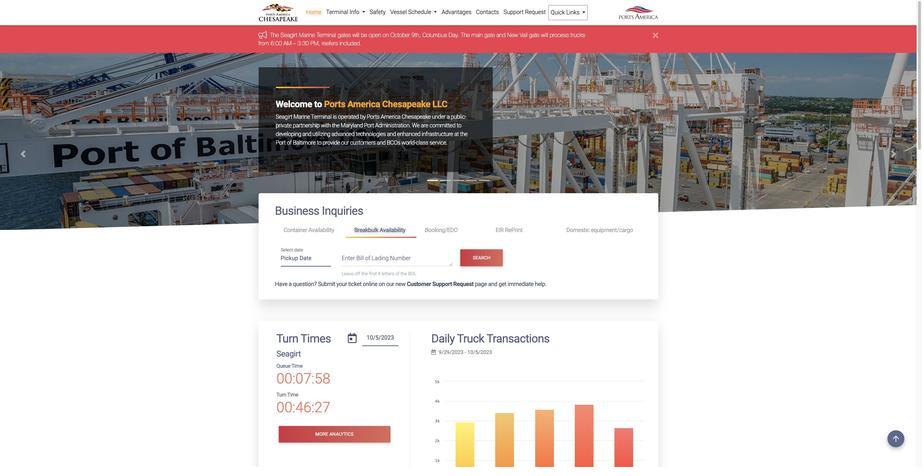 Task type: locate. For each thing, give the bounding box(es) containing it.
leave
[[342, 271, 354, 277]]

reprint
[[505, 227, 523, 234]]

to down utilizing
[[317, 139, 322, 146]]

0 vertical spatial port
[[364, 122, 374, 129]]

1 vertical spatial port
[[276, 139, 286, 146]]

request left the page
[[454, 281, 474, 288]]

1 vertical spatial turn
[[277, 392, 286, 399]]

0 horizontal spatial availability
[[309, 227, 334, 234]]

ports
[[324, 99, 346, 109], [367, 113, 380, 120]]

contacts link
[[474, 5, 501, 19]]

chesapeake
[[382, 99, 431, 109], [402, 113, 431, 120]]

and left the new
[[497, 32, 506, 38]]

from
[[259, 40, 269, 46]]

0 horizontal spatial will
[[353, 32, 360, 38]]

time inside turn time 00:46:27
[[287, 392, 298, 399]]

bcos
[[387, 139, 400, 146]]

0 horizontal spatial the
[[270, 32, 279, 38]]

a right have
[[289, 281, 292, 288]]

terminal up "reefers"
[[317, 32, 336, 38]]

the right day.
[[461, 32, 470, 38]]

the seagirt marine terminal gates will be open on october 9th, columbus day. the main gate and new vail gate will process trucks from 6:00 am – 3:30 pm, reefers included. link
[[259, 32, 585, 46]]

1 availability from the left
[[309, 227, 334, 234]]

0 horizontal spatial a
[[289, 281, 292, 288]]

of right bill
[[365, 255, 371, 262]]

terminal up the with
[[311, 113, 332, 120]]

1 vertical spatial request
[[454, 281, 474, 288]]

and left the get at the right bottom
[[489, 281, 498, 288]]

1 vertical spatial america
[[381, 113, 401, 120]]

ports right by
[[367, 113, 380, 120]]

1 horizontal spatial of
[[365, 255, 371, 262]]

support right customer
[[433, 281, 452, 288]]

terminal inside the seagirt marine terminal gates will be open on october 9th, columbus day. the main gate and new vail gate will process trucks from 6:00 am – 3:30 pm, reefers included.
[[317, 32, 336, 38]]

support up the new
[[504, 9, 524, 15]]

on
[[383, 32, 389, 38], [379, 281, 385, 288]]

0 vertical spatial ports
[[324, 99, 346, 109]]

0 vertical spatial a
[[447, 113, 450, 120]]

administration.
[[375, 122, 411, 129]]

0 vertical spatial our
[[341, 139, 349, 146]]

times
[[301, 332, 331, 346]]

letters
[[382, 271, 394, 277]]

page
[[475, 281, 487, 288]]

turn inside turn time 00:46:27
[[277, 392, 286, 399]]

port down 'developing'
[[276, 139, 286, 146]]

port up technologies
[[364, 122, 374, 129]]

and inside main content
[[489, 281, 498, 288]]

0 vertical spatial seagirt
[[281, 32, 298, 38]]

1 will from the left
[[353, 32, 360, 38]]

1 horizontal spatial the
[[461, 32, 470, 38]]

terminal left info
[[326, 9, 348, 15]]

the up 6:00
[[270, 32, 279, 38]]

advantages
[[442, 9, 472, 15]]

1 horizontal spatial availability
[[380, 227, 406, 234]]

2 vertical spatial seagirt
[[277, 350, 301, 359]]

1 vertical spatial chesapeake
[[402, 113, 431, 120]]

turn for turn time 00:46:27
[[277, 392, 286, 399]]

to down public-
[[457, 122, 462, 129]]

3:30
[[298, 40, 309, 46]]

0 vertical spatial turn
[[277, 332, 298, 346]]

0 vertical spatial of
[[287, 139, 292, 146]]

go to top image
[[888, 431, 905, 448]]

0 vertical spatial america
[[348, 99, 380, 109]]

seagirt up queue at bottom left
[[277, 350, 301, 359]]

1 horizontal spatial port
[[364, 122, 374, 129]]

our down advanced at the left
[[341, 139, 349, 146]]

1 vertical spatial marine
[[294, 113, 310, 120]]

1 horizontal spatial our
[[386, 281, 394, 288]]

1 horizontal spatial ports
[[367, 113, 380, 120]]

turn time 00:46:27
[[277, 392, 331, 417]]

port
[[364, 122, 374, 129], [276, 139, 286, 146]]

gates
[[338, 32, 351, 38]]

time up 00:46:27
[[287, 392, 298, 399]]

2 horizontal spatial of
[[396, 271, 400, 277]]

the seagirt marine terminal gates will be open on october 9th, columbus day. the main gate and new vail gate will process trucks from 6:00 am – 3:30 pm, reefers included. alert
[[0, 25, 917, 53]]

analytics
[[330, 432, 354, 438]]

seagirt up am on the top of the page
[[281, 32, 298, 38]]

2 turn from the top
[[277, 392, 286, 399]]

1 horizontal spatial request
[[525, 9, 546, 15]]

columbus
[[423, 32, 447, 38]]

our
[[341, 139, 349, 146], [386, 281, 394, 288]]

our inside seagirt marine terminal is operated by ports america chesapeake under a public- private partnership with the maryland port administration.                         we are committed to developing and utilizing advanced technologies and enhanced infrastructure at the port of baltimore to provide                         our customers and bcos world-class service.
[[341, 139, 349, 146]]

seagirt marine terminal is operated by ports america chesapeake under a public- private partnership with the maryland port administration.                         we are committed to developing and utilizing advanced technologies and enhanced infrastructure at the port of baltimore to provide                         our customers and bcos world-class service.
[[276, 113, 468, 146]]

will left process in the top right of the page
[[541, 32, 548, 38]]

our left new
[[386, 281, 394, 288]]

seagirt up private
[[276, 113, 293, 120]]

1 vertical spatial on
[[379, 281, 385, 288]]

developing
[[276, 131, 301, 138]]

a inside seagirt marine terminal is operated by ports america chesapeake under a public- private partnership with the maryland port administration.                         we are committed to developing and utilizing advanced technologies and enhanced infrastructure at the port of baltimore to provide                         our customers and bcos world-class service.
[[447, 113, 450, 120]]

1 horizontal spatial america
[[381, 113, 401, 120]]

utilizing
[[313, 131, 330, 138]]

1 turn from the top
[[277, 332, 298, 346]]

4
[[378, 271, 381, 277]]

0 horizontal spatial gate
[[485, 32, 495, 38]]

1 vertical spatial a
[[289, 281, 292, 288]]

will left be
[[353, 32, 360, 38]]

availability down business inquiries
[[309, 227, 334, 234]]

equipment/cargo
[[591, 227, 633, 234]]

the left bol
[[401, 271, 407, 277]]

None text field
[[362, 332, 399, 347]]

queue time 00:07:58
[[277, 364, 331, 388]]

gate right "main"
[[485, 32, 495, 38]]

turn up 00:46:27
[[277, 392, 286, 399]]

submit
[[318, 281, 335, 288]]

turn
[[277, 332, 298, 346], [277, 392, 286, 399]]

business
[[275, 204, 320, 218]]

on down 4
[[379, 281, 385, 288]]

daily
[[432, 332, 455, 346]]

time right queue at bottom left
[[292, 364, 303, 370]]

close image
[[653, 31, 659, 40]]

have
[[275, 281, 288, 288]]

request
[[525, 9, 546, 15], [454, 281, 474, 288]]

0 horizontal spatial ports
[[324, 99, 346, 109]]

availability for breakbulk availability
[[380, 227, 406, 234]]

request left the quick
[[525, 9, 546, 15]]

0 horizontal spatial port
[[276, 139, 286, 146]]

marine up 3:30
[[299, 32, 315, 38]]

1 horizontal spatial gate
[[529, 32, 540, 38]]

0 horizontal spatial support
[[433, 281, 452, 288]]

more analytics
[[316, 432, 354, 438]]

support request link
[[501, 5, 548, 19]]

domestic equipment/cargo
[[567, 227, 633, 234]]

1 horizontal spatial will
[[541, 32, 548, 38]]

1 vertical spatial seagirt
[[276, 113, 293, 120]]

off
[[355, 271, 361, 277]]

domestic
[[567, 227, 590, 234]]

the right at
[[460, 131, 468, 138]]

ports up "is" on the left of page
[[324, 99, 346, 109]]

ports america chesapeake image
[[0, 53, 917, 450]]

online
[[363, 281, 378, 288]]

support request
[[504, 9, 546, 15]]

0 horizontal spatial america
[[348, 99, 380, 109]]

1 horizontal spatial support
[[504, 9, 524, 15]]

seagirt inside the seagirt marine terminal gates will be open on october 9th, columbus day. the main gate and new vail gate will process trucks from 6:00 am – 3:30 pm, reefers included.
[[281, 32, 298, 38]]

0 vertical spatial marine
[[299, 32, 315, 38]]

more analytics link
[[279, 427, 390, 443]]

time inside queue time 00:07:58
[[292, 364, 303, 370]]

1 vertical spatial ports
[[367, 113, 380, 120]]

date
[[294, 248, 303, 253]]

question?
[[293, 281, 317, 288]]

0 horizontal spatial our
[[341, 139, 349, 146]]

vessel schedule
[[390, 9, 433, 15]]

seagirt for seagirt
[[277, 350, 301, 359]]

a right the under
[[447, 113, 450, 120]]

marine inside the seagirt marine terminal gates will be open on october 9th, columbus day. the main gate and new vail gate will process trucks from 6:00 am – 3:30 pm, reefers included.
[[299, 32, 315, 38]]

to up the with
[[314, 99, 322, 109]]

and down partnership
[[303, 131, 311, 138]]

of
[[287, 139, 292, 146], [365, 255, 371, 262], [396, 271, 400, 277]]

info
[[350, 9, 360, 15]]

the
[[332, 122, 340, 129], [460, 131, 468, 138], [362, 271, 368, 277], [401, 271, 407, 277]]

0 vertical spatial on
[[383, 32, 389, 38]]

will
[[353, 32, 360, 38], [541, 32, 548, 38]]

1 vertical spatial terminal
[[317, 32, 336, 38]]

2 gate from the left
[[529, 32, 540, 38]]

terminal
[[326, 9, 348, 15], [317, 32, 336, 38], [311, 113, 332, 120]]

enhanced
[[397, 131, 421, 138]]

1 vertical spatial support
[[433, 281, 452, 288]]

america up by
[[348, 99, 380, 109]]

included.
[[340, 40, 362, 46]]

-
[[465, 350, 466, 356]]

0 horizontal spatial of
[[287, 139, 292, 146]]

leave off the first 4 letters of the bol
[[342, 271, 417, 277]]

terminal inside seagirt marine terminal is operated by ports america chesapeake under a public- private partnership with the maryland port administration.                         we are committed to developing and utilizing advanced technologies and enhanced infrastructure at the port of baltimore to provide                         our customers and bcos world-class service.
[[311, 113, 332, 120]]

1 horizontal spatial a
[[447, 113, 450, 120]]

america up administration.
[[381, 113, 401, 120]]

2 availability from the left
[[380, 227, 406, 234]]

gate right the vail
[[529, 32, 540, 38]]

public-
[[451, 113, 467, 120]]

gate
[[485, 32, 495, 38], [529, 32, 540, 38]]

of down 'developing'
[[287, 139, 292, 146]]

ticket
[[349, 281, 362, 288]]

vail
[[520, 32, 528, 38]]

10/5/2023
[[468, 350, 492, 356]]

breakbulk availability
[[355, 227, 406, 234]]

search button
[[461, 250, 503, 267]]

links
[[567, 9, 580, 16]]

availability right "breakbulk"
[[380, 227, 406, 234]]

container availability
[[284, 227, 334, 234]]

0 vertical spatial terminal
[[326, 9, 348, 15]]

marine up partnership
[[294, 113, 310, 120]]

main content containing 00:07:58
[[253, 194, 664, 468]]

operated
[[338, 113, 359, 120]]

vessel
[[390, 9, 407, 15]]

1 vertical spatial time
[[287, 392, 298, 399]]

seagirt inside seagirt marine terminal is operated by ports america chesapeake under a public- private partnership with the maryland port administration.                         we are committed to developing and utilizing advanced technologies and enhanced infrastructure at the port of baltimore to provide                         our customers and bcos world-class service.
[[276, 113, 293, 120]]

0 vertical spatial time
[[292, 364, 303, 370]]

turn up queue at bottom left
[[277, 332, 298, 346]]

transactions
[[487, 332, 550, 346]]

eir
[[496, 227, 504, 234]]

turn times
[[277, 332, 331, 346]]

main content
[[253, 194, 664, 468]]

new
[[507, 32, 518, 38]]

booking/edo link
[[417, 224, 487, 237]]

open
[[369, 32, 381, 38]]

2 vertical spatial terminal
[[311, 113, 332, 120]]

of right letters at left bottom
[[396, 271, 400, 277]]

marine
[[299, 32, 315, 38], [294, 113, 310, 120]]

on right open
[[383, 32, 389, 38]]



Task type: describe. For each thing, give the bounding box(es) containing it.
under
[[432, 113, 446, 120]]

we
[[412, 122, 420, 129]]

infrastructure
[[422, 131, 453, 138]]

by
[[360, 113, 366, 120]]

class
[[416, 139, 429, 146]]

Select date text field
[[281, 253, 331, 267]]

and left 'bcos'
[[377, 139, 386, 146]]

–
[[293, 40, 296, 46]]

am
[[284, 40, 292, 46]]

1 vertical spatial to
[[457, 122, 462, 129]]

1 vertical spatial our
[[386, 281, 394, 288]]

0 vertical spatial support
[[504, 9, 524, 15]]

enter bill of lading number
[[342, 255, 411, 262]]

9/29/2023 - 10/5/2023
[[439, 350, 492, 356]]

at
[[455, 131, 459, 138]]

terminal info link
[[324, 5, 368, 19]]

breakbulk availability link
[[346, 224, 417, 238]]

1 the from the left
[[270, 32, 279, 38]]

vessel schedule link
[[388, 5, 440, 19]]

quick links
[[551, 9, 581, 16]]

enter
[[342, 255, 355, 262]]

customer support request link
[[407, 281, 474, 288]]

and down administration.
[[387, 131, 396, 138]]

partnership
[[293, 122, 320, 129]]

0 vertical spatial request
[[525, 9, 546, 15]]

number
[[390, 255, 411, 262]]

advanced
[[332, 131, 355, 138]]

ports inside seagirt marine terminal is operated by ports america chesapeake under a public- private partnership with the maryland port administration.                         we are committed to developing and utilizing advanced technologies and enhanced infrastructure at the port of baltimore to provide                         our customers and bcos world-class service.
[[367, 113, 380, 120]]

customers
[[350, 139, 376, 146]]

first
[[369, 271, 377, 277]]

a inside main content
[[289, 281, 292, 288]]

of inside seagirt marine terminal is operated by ports america chesapeake under a public- private partnership with the maryland port administration.                         we are committed to developing and utilizing advanced technologies and enhanced infrastructure at the port of baltimore to provide                         our customers and bcos world-class service.
[[287, 139, 292, 146]]

provide
[[323, 139, 340, 146]]

0 vertical spatial chesapeake
[[382, 99, 431, 109]]

turn for turn times
[[277, 332, 298, 346]]

service.
[[430, 139, 448, 146]]

time for 00:07:58
[[292, 364, 303, 370]]

quick links link
[[548, 5, 588, 20]]

are
[[421, 122, 429, 129]]

queue
[[277, 364, 291, 370]]

be
[[361, 32, 367, 38]]

eir reprint
[[496, 227, 523, 234]]

0 vertical spatial to
[[314, 99, 322, 109]]

welcome
[[276, 99, 312, 109]]

marine inside seagirt marine terminal is operated by ports america chesapeake under a public- private partnership with the maryland port administration.                         we are committed to developing and utilizing advanced technologies and enhanced infrastructure at the port of baltimore to provide                         our customers and bcos world-class service.
[[294, 113, 310, 120]]

9th,
[[412, 32, 421, 38]]

6:00
[[271, 40, 282, 46]]

home link
[[304, 5, 324, 19]]

is
[[333, 113, 337, 120]]

baltimore
[[293, 139, 316, 146]]

have a question? submit your ticket online on our new customer support request page and get immediate help.
[[275, 281, 547, 288]]

2 vertical spatial to
[[317, 139, 322, 146]]

2 the from the left
[[461, 32, 470, 38]]

9/29/2023
[[439, 350, 464, 356]]

search
[[473, 255, 491, 261]]

day.
[[449, 32, 460, 38]]

booking/edo
[[425, 227, 458, 234]]

breakbulk
[[355, 227, 379, 234]]

immediate
[[508, 281, 534, 288]]

contacts
[[476, 9, 499, 15]]

trucks
[[571, 32, 585, 38]]

customer
[[407, 281, 431, 288]]

the right off
[[362, 271, 368, 277]]

bol
[[408, 271, 417, 277]]

safety
[[370, 9, 386, 15]]

1 vertical spatial of
[[365, 255, 371, 262]]

calendar day image
[[348, 334, 357, 344]]

on inside the seagirt marine terminal gates will be open on october 9th, columbus day. the main gate and new vail gate will process trucks from 6:00 am – 3:30 pm, reefers included.
[[383, 32, 389, 38]]

inquiries
[[322, 204, 363, 218]]

2 will from the left
[[541, 32, 548, 38]]

1 gate from the left
[[485, 32, 495, 38]]

new
[[396, 281, 406, 288]]

home
[[306, 9, 322, 15]]

process
[[550, 32, 569, 38]]

seagirt for seagirt marine terminal is operated by ports america chesapeake under a public- private partnership with the maryland port administration.                         we are committed to developing and utilizing advanced technologies and enhanced infrastructure at the port of baltimore to provide                         our customers and bcos world-class service.
[[276, 113, 293, 120]]

terminal info
[[326, 9, 361, 15]]

00:07:58
[[277, 371, 331, 388]]

reefers
[[322, 40, 338, 46]]

2 vertical spatial of
[[396, 271, 400, 277]]

world-
[[402, 139, 416, 146]]

llc
[[433, 99, 448, 109]]

Enter Bill of Lading Number text field
[[342, 254, 453, 267]]

safety link
[[368, 5, 388, 19]]

daily truck transactions
[[432, 332, 550, 346]]

lading
[[372, 255, 389, 262]]

more
[[316, 432, 328, 438]]

select
[[281, 248, 293, 253]]

0 horizontal spatial request
[[454, 281, 474, 288]]

pm,
[[311, 40, 320, 46]]

time for 00:46:27
[[287, 392, 298, 399]]

bullhorn image
[[259, 31, 270, 39]]

chesapeake inside seagirt marine terminal is operated by ports america chesapeake under a public- private partnership with the maryland port administration.                         we are committed to developing and utilizing advanced technologies and enhanced infrastructure at the port of baltimore to provide                         our customers and bcos world-class service.
[[402, 113, 431, 120]]

support inside main content
[[433, 281, 452, 288]]

bill
[[357, 255, 364, 262]]

october
[[391, 32, 410, 38]]

technologies
[[356, 131, 386, 138]]

availability for container availability
[[309, 227, 334, 234]]

america inside seagirt marine terminal is operated by ports america chesapeake under a public- private partnership with the maryland port administration.                         we are committed to developing and utilizing advanced technologies and enhanced infrastructure at the port of baltimore to provide                         our customers and bcos world-class service.
[[381, 113, 401, 120]]

committed
[[430, 122, 456, 129]]

calendar week image
[[432, 350, 436, 355]]

and inside the seagirt marine terminal gates will be open on october 9th, columbus day. the main gate and new vail gate will process trucks from 6:00 am – 3:30 pm, reefers included.
[[497, 32, 506, 38]]

the down "is" on the left of page
[[332, 122, 340, 129]]

get
[[499, 281, 507, 288]]

eir reprint link
[[487, 224, 558, 237]]



Task type: vqa. For each thing, say whether or not it's contained in the screenshot.
first ▼
no



